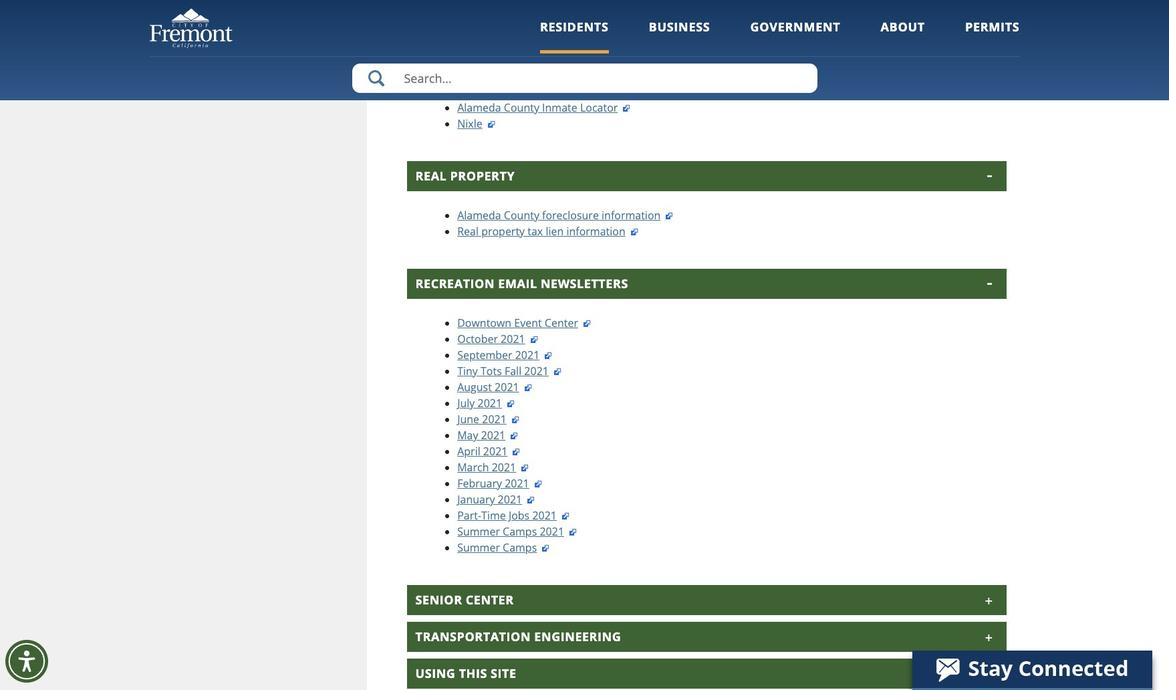 Task type: describe. For each thing, give the bounding box(es) containing it.
permits link
[[966, 19, 1020, 53]]

september
[[458, 348, 513, 362]]

august 2021 link
[[458, 380, 533, 394]]

engineering
[[535, 629, 621, 645]]

residents
[[540, 19, 609, 35]]

2021 right the jobs
[[533, 508, 557, 523]]

summer camps link
[[458, 540, 551, 555]]

property
[[482, 224, 525, 239]]

january
[[458, 492, 495, 507]]

about link
[[881, 19, 925, 53]]

county inside crimeprotect alameda county inmate locator nixle
[[504, 100, 540, 115]]

may
[[458, 428, 478, 443]]

recreation
[[416, 275, 495, 291]]

crimeprotect
[[458, 84, 523, 99]]

residents link
[[540, 19, 609, 53]]

county inside the alameda county foreclosure information real property tax lien information
[[504, 208, 540, 223]]

2021 up the may 2021 link
[[482, 412, 507, 427]]

tiny tots fall 2021 link
[[458, 364, 562, 378]]

police department
[[416, 12, 549, 28]]

recreation email newsletters
[[416, 275, 629, 291]]

july
[[458, 396, 475, 411]]

april
[[458, 444, 481, 459]]

april 2021 link
[[458, 444, 521, 459]]

2021 up march 2021 link
[[483, 444, 508, 459]]

business link
[[649, 19, 711, 53]]

february 2021 link
[[458, 476, 543, 491]]

2021 up june 2021 link
[[478, 396, 502, 411]]

alameda county foreclosure information real property tax lien information
[[458, 208, 661, 239]]

2021 up fall at the bottom left of page
[[515, 348, 540, 362]]

2021 down tiny tots fall 2021 link
[[495, 380, 519, 394]]

0 vertical spatial information
[[602, 208, 661, 223]]

september 2021 link
[[458, 348, 553, 362]]

email
[[498, 275, 537, 291]]

2021 up the 'part-time jobs 2021' link
[[498, 492, 522, 507]]

1 summer from the top
[[458, 524, 500, 539]]

summer camps 2021 link
[[458, 524, 578, 539]]

alameda inside crimeprotect alameda county inmate locator nixle
[[458, 100, 501, 115]]

foreclosure
[[542, 208, 599, 223]]

time
[[482, 508, 506, 523]]

alameda county inmate locator link
[[458, 100, 631, 115]]

february
[[458, 476, 502, 491]]

0 horizontal spatial center
[[466, 592, 514, 608]]

crimeprotect alameda county inmate locator nixle
[[458, 84, 618, 131]]

government link
[[751, 19, 841, 53]]

about
[[881, 19, 925, 35]]

october
[[458, 332, 498, 346]]

part-time jobs 2021 link
[[458, 508, 570, 523]]

july 2021 link
[[458, 396, 516, 411]]

0 vertical spatial real
[[416, 168, 447, 184]]

part-
[[458, 508, 482, 523]]

police
[[416, 12, 460, 28]]

1 vertical spatial information
[[567, 224, 626, 239]]

2021 right fall at the bottom left of page
[[525, 364, 549, 378]]

transportation
[[416, 629, 531, 645]]

real inside the alameda county foreclosure information real property tax lien information
[[458, 224, 479, 239]]

2021 up january 2021 link
[[505, 476, 529, 491]]

inmate
[[542, 100, 578, 115]]



Task type: vqa. For each thing, say whether or not it's contained in the screenshot.
"Twitter" LINK
yes



Task type: locate. For each thing, give the bounding box(es) containing it.
2 camps from the top
[[503, 540, 537, 555]]

event
[[514, 316, 542, 330]]

summer
[[458, 524, 500, 539], [458, 540, 500, 555]]

1 horizontal spatial real
[[458, 224, 479, 239]]

stay connected image
[[913, 651, 1152, 688]]

locator
[[580, 100, 618, 115]]

august
[[458, 380, 492, 394]]

1 vertical spatial center
[[466, 592, 514, 608]]

senior center
[[416, 592, 514, 608]]

1 camps from the top
[[503, 524, 537, 539]]

transportation engineering
[[416, 629, 621, 645]]

1 county from the top
[[504, 100, 540, 115]]

using this site
[[416, 665, 517, 681]]

tiny
[[458, 364, 478, 378]]

0 vertical spatial camps
[[503, 524, 537, 539]]

alameda inside the alameda county foreclosure information real property tax lien information
[[458, 208, 501, 223]]

march 2021 link
[[458, 460, 530, 475]]

tots
[[481, 364, 502, 378]]

real property
[[416, 168, 515, 184]]

county down crimeprotect link
[[504, 100, 540, 115]]

center inside downtown event center october 2021 september 2021 tiny tots fall 2021 august 2021 july 2021 june 2021 may 2021 april 2021 march 2021 february 2021 january 2021 part-time jobs 2021 summer camps 2021 summer camps
[[545, 316, 578, 330]]

fall
[[505, 364, 522, 378]]

center
[[545, 316, 578, 330], [466, 592, 514, 608]]

june 2021 link
[[458, 412, 520, 427]]

0 vertical spatial alameda
[[458, 100, 501, 115]]

camps
[[503, 524, 537, 539], [503, 540, 537, 555]]

0 vertical spatial center
[[545, 316, 578, 330]]

june
[[458, 412, 480, 427]]

newsletters
[[541, 275, 629, 291]]

alameda up nixle link
[[458, 100, 501, 115]]

nixle
[[458, 116, 483, 131]]

0 horizontal spatial real
[[416, 168, 447, 184]]

1 alameda from the top
[[458, 100, 501, 115]]

jobs
[[509, 508, 530, 523]]

2021 down the 'part-time jobs 2021' link
[[540, 524, 564, 539]]

2 county from the top
[[504, 208, 540, 223]]

camps down the jobs
[[503, 524, 537, 539]]

business
[[649, 19, 711, 35]]

downtown
[[458, 316, 512, 330]]

may 2021 link
[[458, 428, 519, 443]]

2021
[[501, 332, 525, 346], [515, 348, 540, 362], [525, 364, 549, 378], [495, 380, 519, 394], [478, 396, 502, 411], [482, 412, 507, 427], [481, 428, 506, 443], [483, 444, 508, 459], [492, 460, 516, 475], [505, 476, 529, 491], [498, 492, 522, 507], [533, 508, 557, 523], [540, 524, 564, 539]]

downtown event center october 2021 september 2021 tiny tots fall 2021 august 2021 july 2021 june 2021 may 2021 april 2021 march 2021 february 2021 january 2021 part-time jobs 2021 summer camps 2021 summer camps
[[458, 316, 578, 555]]

2021 up february 2021 link
[[492, 460, 516, 475]]

1 vertical spatial real
[[458, 224, 479, 239]]

1 vertical spatial summer
[[458, 540, 500, 555]]

Search text field
[[352, 64, 818, 93]]

1 vertical spatial county
[[504, 208, 540, 223]]

real property tax lien information link
[[458, 224, 639, 239]]

property
[[450, 168, 515, 184]]

twitter
[[458, 52, 492, 67]]

camps down the summer camps 2021 link
[[503, 540, 537, 555]]

2 alameda from the top
[[458, 208, 501, 223]]

this
[[459, 665, 487, 681]]

alameda
[[458, 100, 501, 115], [458, 208, 501, 223]]

alameda up property
[[458, 208, 501, 223]]

crimeprotect link
[[458, 84, 537, 99]]

permits
[[966, 19, 1020, 35]]

county
[[504, 100, 540, 115], [504, 208, 540, 223]]

0 vertical spatial county
[[504, 100, 540, 115]]

1 horizontal spatial center
[[545, 316, 578, 330]]

center up the transportation
[[466, 592, 514, 608]]

october 2021 link
[[458, 332, 539, 346]]

march
[[458, 460, 489, 475]]

information
[[602, 208, 661, 223], [567, 224, 626, 239]]

1 vertical spatial alameda
[[458, 208, 501, 223]]

2021 up the september 2021 link
[[501, 332, 525, 346]]

using
[[416, 665, 456, 681]]

1 vertical spatial camps
[[503, 540, 537, 555]]

january 2021 link
[[458, 492, 536, 507]]

site
[[491, 665, 517, 681]]

twitter link
[[458, 52, 506, 67]]

nixle link
[[458, 116, 496, 131]]

government
[[751, 19, 841, 35]]

senior
[[416, 592, 463, 608]]

tax
[[528, 224, 543, 239]]

county up 'tax'
[[504, 208, 540, 223]]

downtown event center link
[[458, 316, 592, 330]]

0 vertical spatial summer
[[458, 524, 500, 539]]

center right the "event"
[[545, 316, 578, 330]]

2021 up april 2021 link
[[481, 428, 506, 443]]

real
[[416, 168, 447, 184], [458, 224, 479, 239]]

department
[[464, 12, 549, 28]]

alameda county foreclosure information link
[[458, 208, 674, 223]]

information right foreclosure
[[602, 208, 661, 223]]

2 summer from the top
[[458, 540, 500, 555]]

lien
[[546, 224, 564, 239]]

information down foreclosure
[[567, 224, 626, 239]]



